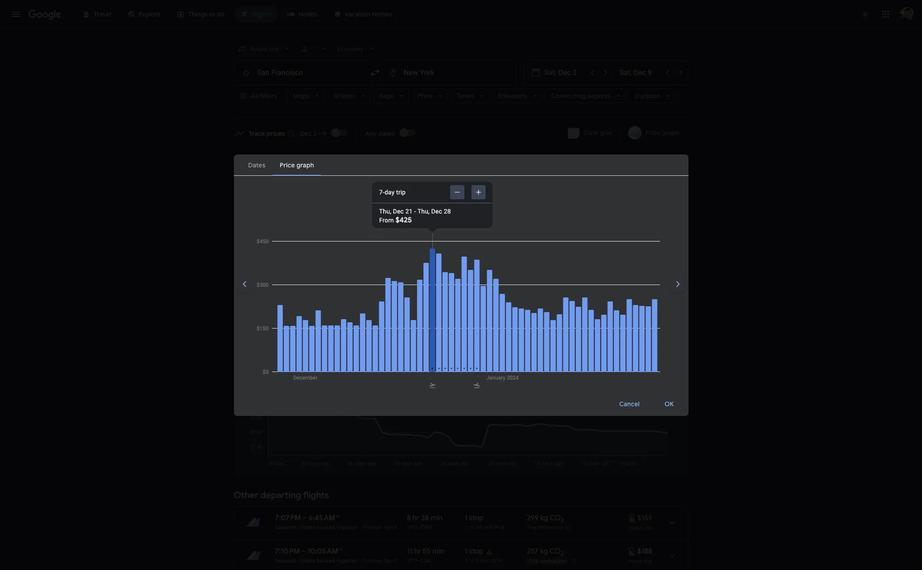 Task type: vqa. For each thing, say whether or not it's contained in the screenshot.
11:25 AM text field at the left bottom of the page
no



Task type: describe. For each thing, give the bounding box(es) containing it.
from for sun, jan 7 - sun, jan 14 from
[[487, 211, 502, 218]]

33
[[421, 191, 429, 200]]

7- for sun, jan 7 - sun, jan 14 from
[[487, 186, 493, 193]]

on
[[270, 168, 277, 175]]

5 for 5 hr 25 min
[[407, 224, 411, 233]]

frontier, for 8
[[363, 525, 383, 531]]

$500
[[622, 355, 634, 361]]

7-day trip for thu, dec 21 - thu, dec 28 from $425
[[379, 189, 406, 196]]

2 thu, from the left
[[418, 208, 430, 215]]

charges
[[490, 168, 510, 175]]

together for 6:45 am
[[337, 525, 358, 531]]

track
[[249, 129, 265, 137]]

passenger
[[573, 168, 599, 175]]

include
[[366, 168, 384, 175]]

all
[[251, 92, 258, 100]]

between
[[281, 337, 305, 344]]

-16% emissions
[[528, 558, 566, 565]]

dfw
[[491, 558, 503, 564]]

257
[[527, 547, 539, 556]]

hr for 5 hr 33 min
[[413, 191, 420, 200]]

any dates
[[365, 129, 395, 137]]

leaves san francisco international airport at 7:10 pm on saturday, december 2 and arrives at laguardia airport at 10:05 am on sunday, december 3. element
[[275, 547, 343, 556]]

1 stop 1 hr 48 min phx
[[465, 514, 505, 531]]

Departure time: 7:07 PM. text field
[[275, 514, 301, 523]]

round for $159
[[628, 525, 643, 531]]

2 horizontal spatial dec
[[431, 208, 442, 215]]

optional
[[468, 168, 489, 175]]

1 vertical spatial 8
[[476, 558, 479, 564]]

5 hr 8 min dfw
[[465, 558, 503, 564]]

5 down 1 stop
[[465, 558, 468, 564]]

45
[[421, 258, 430, 266]]

total duration 5 hr 25 min. element
[[407, 224, 465, 234]]

together for 10:05 am
[[337, 558, 358, 564]]

from for thu, dec 21 - thu, dec 28 from $425
[[379, 217, 394, 224]]

stop for 1 stop 1 hr 48 min phx
[[469, 514, 484, 523]]

7-day trip for sun, jan 7 - sun, jan 14 from
[[487, 186, 514, 193]]

min for 11 hr 55 min
[[433, 547, 445, 556]]

- inside -17% emissions popup button
[[528, 235, 529, 242]]

other departing flights
[[234, 490, 329, 501]]

ewr for 33
[[421, 202, 432, 208]]

21
[[406, 208, 413, 215]]

learn more about ranking image
[[335, 167, 343, 175]]

– inside 7:07 pm – 6:45 am + 1
[[303, 514, 307, 523]]

2 sun, from the left
[[522, 202, 534, 209]]

thu, dec 21 - thu, dec 28 from $425
[[379, 208, 451, 225]]

prices include required taxes + fees for 1 adult. optional charges and bag fees may apply. passenger assistance
[[349, 168, 628, 175]]

38
[[421, 514, 429, 523]]

hr for 5 hr 25 min
[[413, 224, 420, 233]]

1 horizontal spatial low
[[502, 334, 512, 342]]

2 horizontal spatial +
[[422, 168, 425, 175]]

price graph button
[[623, 125, 687, 141]]

$159 for $159 is low
[[480, 334, 494, 342]]

date grid
[[584, 129, 612, 137]]

7:10 pm
[[275, 547, 300, 556]]

10:05 am
[[308, 547, 338, 556]]

2 jan from the left
[[535, 202, 546, 209]]

price button
[[413, 89, 448, 103]]

your
[[462, 309, 480, 320]]

scroll forward image
[[667, 273, 689, 295]]

- inside "sun, jan 7 - sun, jan 14 from"
[[518, 202, 520, 209]]

trips
[[353, 328, 366, 335]]

adult.
[[452, 168, 466, 175]]

price for price
[[418, 92, 433, 100]]

min for 5 hr 25 min
[[431, 224, 443, 233]]

for left adult.
[[439, 168, 446, 175]]

separate for 7:10 pm
[[275, 558, 297, 564]]

1 vertical spatial search
[[307, 370, 327, 378]]

separate tickets booked together for 6:45 am
[[275, 525, 358, 531]]

5 for 5 hr 33 min
[[407, 191, 411, 200]]

airlines button
[[328, 89, 371, 103]]

6:45 am
[[309, 514, 335, 523]]

booked for 6:45 am
[[317, 525, 335, 531]]

299 kg co 2
[[527, 514, 564, 524]]

learn more about price insights image
[[339, 337, 346, 344]]

airlines
[[333, 92, 356, 100]]

1 round trip from the top
[[628, 235, 653, 242]]

price history for this search
[[245, 370, 327, 378]]

round trip for $188
[[628, 558, 653, 564]]

based
[[254, 168, 269, 175]]

cancel
[[620, 400, 640, 408]]

stops
[[293, 92, 309, 100]]

similar
[[332, 328, 351, 335]]

is
[[495, 334, 500, 342]]

kg for 299
[[541, 514, 548, 523]]

48
[[476, 525, 482, 531]]

11 hr 55 min sfo – lga
[[407, 547, 445, 564]]

min inside 1 stop 1 hr 48 min phx
[[484, 525, 493, 531]]

sun, jan 7 - sun, jan 14 from
[[487, 202, 555, 218]]

than
[[406, 309, 424, 320]]

required
[[385, 168, 406, 175]]

spirit for 11 hr 55 min
[[384, 558, 397, 564]]

the
[[245, 328, 256, 335]]

1 stop
[[465, 547, 484, 556]]

duration
[[635, 92, 661, 100]]

ok button
[[654, 393, 685, 415]]

track prices
[[249, 129, 285, 137]]

- down 257
[[528, 558, 529, 565]]

learn more about tracked prices image
[[287, 129, 295, 137]]

least
[[257, 328, 271, 335]]

stop for 1 stop
[[469, 547, 484, 556]]

price history graph application
[[244, 385, 677, 467]]

hr for 11 hr 55 min
[[414, 547, 421, 556]]

sort
[[651, 167, 664, 175]]

ewr for 38
[[421, 525, 432, 531]]

Return text field
[[620, 61, 661, 85]]

bag
[[522, 168, 531, 175]]

avg emissions
[[527, 525, 563, 531]]

stops button
[[287, 89, 324, 103]]

main content containing best departing flights
[[234, 125, 697, 570]]

299
[[527, 514, 539, 523]]

min for 5 hr 45 min
[[431, 258, 443, 266]]

2 for 299
[[561, 517, 564, 524]]

nonstop for 2nd nonstop flight. element from the bottom
[[465, 224, 493, 233]]

bags button
[[374, 89, 409, 103]]

total duration 5 hr 33 min. element
[[407, 191, 465, 201]]

all filters button
[[234, 89, 284, 103]]

cheaper
[[371, 309, 404, 320]]

7:07 pm
[[275, 514, 301, 523]]

none search field containing all filters
[[234, 41, 689, 118]]

min left 'dfw'
[[481, 558, 490, 564]]

min for 8 hr 38 min
[[431, 514, 443, 523]]

passenger assistance button
[[573, 168, 628, 175]]

grid
[[600, 129, 612, 137]]

5 hr 25 min sfo – jfk
[[407, 224, 443, 241]]

are
[[271, 309, 284, 320]]

25
[[421, 224, 429, 233]]

leaves san francisco international airport at 7:07 pm on saturday, december 2 and arrives at newark liberty international airport at 6:45 am on sunday, december 3. element
[[275, 513, 340, 523]]

ok
[[665, 400, 674, 408]]

total duration 5 hr 45 min. element
[[407, 258, 465, 268]]

17%
[[529, 235, 539, 242]]

7- for thu, dec 21 - thu, dec 28 from $425
[[379, 189, 385, 196]]

Departure time: 7:10 PM. text field
[[275, 547, 300, 556]]

2 and from the left
[[511, 168, 521, 175]]

the least expensive flights for similar trips to new york usually cost between $215–500 .
[[245, 328, 402, 344]]

dec 2 – 9
[[300, 129, 327, 137]]

$167
[[351, 309, 368, 320]]

1 vertical spatial emissions
[[538, 525, 563, 531]]

$215–500
[[306, 337, 336, 344]]

history
[[262, 370, 283, 378]]

14
[[548, 202, 555, 209]]

3 nonstop flight. element from the top
[[465, 258, 493, 268]]

currently
[[286, 309, 322, 320]]

$188
[[638, 547, 653, 556]]

hr down 1 stop
[[469, 558, 475, 564]]

spirit for 8 hr 38 min
[[384, 525, 397, 531]]

188 US dollars text field
[[638, 547, 653, 556]]



Task type: locate. For each thing, give the bounding box(es) containing it.
jan
[[501, 202, 511, 209], [535, 202, 546, 209]]

emissions for 16%
[[541, 558, 566, 565]]

and right price
[[292, 168, 301, 175]]

and left bag
[[511, 168, 521, 175]]

sun, left 7
[[487, 202, 499, 209]]

sfo inside 5 hr 33 min sfo – ewr
[[407, 202, 417, 208]]

2 for 257
[[561, 550, 564, 557]]

2 ewr from the top
[[421, 525, 432, 531]]

2 1 stop flight. element from the top
[[465, 547, 484, 557]]

1 horizontal spatial day
[[493, 186, 503, 193]]

—
[[341, 309, 349, 320]]

tickets down 7:10 pm – 10:05 am + 1
[[299, 558, 315, 564]]

0 vertical spatial separate tickets booked together
[[275, 525, 358, 531]]

assistance
[[601, 168, 628, 175]]

nonstop
[[465, 191, 493, 200], [465, 224, 493, 233], [465, 258, 493, 266]]

+ for 11
[[338, 547, 341, 552]]

7-day trip
[[487, 186, 514, 193], [379, 189, 406, 196]]

0 horizontal spatial day
[[385, 189, 395, 196]]

ewr down 33
[[421, 202, 432, 208]]

1 stop flight. element
[[465, 514, 484, 524], [465, 547, 484, 557]]

hr inside 8 hr 38 min sfo – ewr
[[413, 514, 420, 523]]

1 horizontal spatial 8
[[476, 558, 479, 564]]

1 nonstop flight. element from the top
[[465, 191, 493, 201]]

0 horizontal spatial 8
[[407, 514, 411, 523]]

flights inside the least expensive flights for similar trips to new york usually cost between $215–500 .
[[303, 328, 321, 335]]

1 vertical spatial flights
[[303, 328, 321, 335]]

separate tickets booked together down 10:05 am
[[275, 558, 358, 564]]

1 vertical spatial stop
[[469, 547, 484, 556]]

0 vertical spatial flights
[[297, 155, 323, 166]]

1 inside 7:07 pm – 6:45 am + 1
[[338, 513, 340, 519]]

sfo for 8 hr 38 min
[[407, 525, 417, 531]]

– inside 8 hr 38 min sfo – ewr
[[417, 525, 421, 531]]

7-day trip down charges
[[487, 186, 514, 193]]

2 separate tickets booked together. this trip includes tickets from multiple airlines. missed connections may be protected by kiwi.com.. element from the top
[[275, 558, 358, 564]]

1 separate from the top
[[275, 525, 297, 531]]

16%
[[529, 558, 539, 565]]

jfk inside 5 hr 25 min sfo – jfk
[[421, 235, 431, 241]]

- right 21
[[414, 208, 416, 215]]

2 fees from the left
[[533, 168, 543, 175]]

0 vertical spatial prices
[[349, 168, 364, 175]]

– inside 5 hr 33 min sfo – ewr
[[417, 202, 421, 208]]

1 horizontal spatial 7-
[[487, 186, 493, 193]]

2 up avg emissions
[[561, 517, 564, 524]]

+ for 8
[[335, 513, 338, 519]]

hr
[[413, 191, 420, 200], [413, 224, 420, 233], [413, 258, 420, 266], [413, 514, 420, 523], [469, 525, 475, 531], [414, 547, 421, 556], [469, 558, 475, 564]]

kg inside 257 kg co 2
[[540, 547, 548, 556]]

kg up avg emissions
[[541, 514, 548, 523]]

ranked based on price and convenience
[[234, 168, 334, 175]]

ewr down 38
[[421, 525, 432, 531]]

1 horizontal spatial 7-day trip
[[487, 186, 514, 193]]

0 vertical spatial together
[[337, 525, 358, 531]]

1 vertical spatial +
[[335, 513, 338, 519]]

from inside thu, dec 21 - thu, dec 28 from $425
[[379, 217, 394, 224]]

stop up 48
[[469, 514, 484, 523]]

0 vertical spatial $159
[[480, 334, 494, 342]]

min right the 45 in the left top of the page
[[431, 258, 443, 266]]

– inside 11 hr 55 min sfo – lga
[[417, 558, 421, 564]]

hr inside 1 stop 1 hr 48 min phx
[[469, 525, 475, 531]]

0 horizontal spatial and
[[292, 168, 301, 175]]

1 horizontal spatial and
[[511, 168, 521, 175]]

hr for 8 hr 38 min
[[413, 514, 420, 523]]

0 horizontal spatial dec
[[300, 129, 312, 137]]

1 horizontal spatial from
[[487, 211, 502, 218]]

separate down '7:10 pm'
[[275, 558, 297, 564]]

- down "sun, jan 7 - sun, jan 14 from"
[[528, 235, 529, 242]]

sfo inside 11 hr 55 min sfo – lga
[[407, 558, 417, 564]]

ewr inside 5 hr 33 min sfo – ewr
[[421, 202, 432, 208]]

1 jfk from the top
[[421, 235, 431, 241]]

2 separate tickets booked together from the top
[[275, 558, 358, 564]]

8
[[407, 514, 411, 523], [476, 558, 479, 564]]

kg
[[541, 514, 548, 523], [540, 547, 548, 556]]

5 inside 5 hr 45 min jfk
[[407, 258, 411, 266]]

1 vertical spatial round trip
[[628, 525, 653, 531]]

$159 up $188
[[638, 514, 653, 523]]

day for sun, jan 7 - sun, jan 14 from
[[493, 186, 503, 193]]

min inside 8 hr 38 min sfo – ewr
[[431, 514, 443, 523]]

1 vertical spatial co
[[550, 547, 561, 556]]

min right 48
[[484, 525, 493, 531]]

0 horizontal spatial jan
[[501, 202, 511, 209]]

day
[[493, 186, 503, 193], [385, 189, 395, 196]]

2 inside 299 kg co 2
[[561, 517, 564, 524]]

flights up $215–500 at the bottom of the page
[[303, 328, 321, 335]]

1 vertical spatial jfk
[[421, 268, 431, 274]]

separate tickets booked together. this trip includes tickets from multiple airlines. missed connections may be protected by kiwi.com.. element down 10:05 am
[[275, 558, 358, 564]]

0 vertical spatial frontier, spirit
[[363, 525, 397, 531]]

hr right 11
[[414, 547, 421, 556]]

0 vertical spatial booked
[[317, 525, 335, 531]]

co up -16% emissions
[[550, 547, 561, 556]]

search right this
[[307, 370, 327, 378]]

kg up -16% emissions
[[540, 547, 548, 556]]

+ right taxes
[[422, 168, 425, 175]]

from left $425
[[379, 217, 394, 224]]

duration button
[[630, 89, 676, 103]]

1 vertical spatial spirit
[[384, 558, 397, 564]]

1 inside popup button
[[313, 45, 316, 52]]

2 tickets from the top
[[299, 558, 315, 564]]

0 vertical spatial nonstop
[[465, 191, 493, 200]]

2 horizontal spatial price
[[646, 129, 661, 137]]

1 vertical spatial $159
[[638, 514, 653, 523]]

separate tickets booked together for 10:05 am
[[275, 558, 358, 564]]

round trip for $159
[[628, 525, 653, 531]]

0 vertical spatial ewr
[[421, 202, 432, 208]]

2 frontier, spirit from the top
[[363, 558, 397, 564]]

1 1 stop flight. element from the top
[[465, 514, 484, 524]]

1 separate tickets booked together from the top
[[275, 525, 358, 531]]

5 up 21
[[407, 191, 411, 200]]

emissions right 17%
[[541, 235, 566, 242]]

0 vertical spatial frontier,
[[363, 525, 383, 531]]

cancel button
[[609, 393, 651, 415]]

price right bags "popup button"
[[418, 92, 433, 100]]

1 fees from the left
[[427, 168, 438, 175]]

sfo up 11
[[407, 525, 417, 531]]

0 vertical spatial separate tickets booked together. this trip includes tickets from multiple airlines. missed connections may be protected by kiwi.com.. element
[[275, 525, 358, 531]]

hr for 5 hr 45 min
[[413, 258, 420, 266]]

usual
[[426, 309, 447, 320]]

scroll backward image
[[234, 273, 255, 295]]

day down charges
[[493, 186, 503, 193]]

jfk down 25
[[421, 235, 431, 241]]

Arrival time: 6:45 AM on  Sunday, December 3. text field
[[309, 513, 340, 523]]

separate tickets booked together. this trip includes tickets from multiple airlines. missed connections may be protected by kiwi.com.. element
[[275, 525, 358, 531], [275, 558, 358, 564]]

from down charges
[[487, 211, 502, 218]]

may
[[545, 168, 555, 175]]

2 inside 257 kg co 2
[[561, 550, 564, 557]]

times button
[[452, 89, 489, 103]]

0 vertical spatial round trip
[[628, 235, 653, 242]]

1 vertical spatial together
[[337, 558, 358, 564]]

hr inside 5 hr 25 min sfo – jfk
[[413, 224, 420, 233]]

1 vertical spatial prices
[[245, 309, 269, 320]]

from
[[487, 211, 502, 218], [379, 217, 394, 224]]

expensive
[[273, 328, 301, 335]]

taxes
[[407, 168, 421, 175]]

1 round from the top
[[628, 235, 643, 242]]

flights up 6:45 am
[[303, 490, 329, 501]]

price inside price popup button
[[418, 92, 433, 100]]

fees right bag
[[533, 168, 543, 175]]

min right 25
[[431, 224, 443, 233]]

8 inside 8 hr 38 min sfo – ewr
[[407, 514, 411, 523]]

round for $188
[[628, 558, 643, 564]]

0 horizontal spatial from
[[379, 217, 394, 224]]

this price for this flight doesn't include overhead bin access. if you need a carry-on bag, use the bags filter to update prices. image
[[627, 546, 638, 557]]

frontier, spirit
[[363, 525, 397, 531], [363, 558, 397, 564]]

hr left 33
[[413, 191, 420, 200]]

emissions for 17%
[[541, 235, 566, 242]]

– down total duration 5 hr 25 min. element on the top of page
[[417, 235, 421, 241]]

separate
[[275, 525, 297, 531], [275, 558, 297, 564]]

0 vertical spatial round
[[628, 235, 643, 242]]

1 vertical spatial separate
[[275, 558, 297, 564]]

$159 for $159
[[638, 514, 653, 523]]

layover (1 of 1) is a 5 hr 8 min overnight layover at dallas/fort worth international airport in dallas. element
[[465, 557, 523, 564]]

2 vertical spatial flights
[[303, 490, 329, 501]]

sfo down 11
[[407, 558, 417, 564]]

8 hr 38 min sfo – ewr
[[407, 514, 443, 531]]

0 horizontal spatial 7-
[[379, 189, 385, 196]]

0 vertical spatial kg
[[541, 514, 548, 523]]

1 horizontal spatial sun,
[[522, 202, 534, 209]]

None search field
[[234, 41, 689, 118]]

spirit left 8 hr 38 min sfo – ewr
[[384, 525, 397, 531]]

other
[[234, 490, 259, 501]]

connecting airports
[[551, 92, 611, 100]]

5 for 5 hr 45 min
[[407, 258, 411, 266]]

co inside 299 kg co 2
[[550, 514, 561, 523]]

dec left the 2 – 9
[[300, 129, 312, 137]]

separate for 7:07 pm
[[275, 525, 297, 531]]

emissions button
[[493, 89, 543, 103]]

min inside 5 hr 45 min jfk
[[431, 258, 443, 266]]

$159 is low
[[480, 334, 512, 342]]

-17% emissions button
[[524, 224, 577, 243]]

bags
[[380, 92, 394, 100]]

1 jan from the left
[[501, 202, 511, 209]]

co for 257
[[550, 547, 561, 556]]

min inside 11 hr 55 min sfo – lga
[[433, 547, 445, 556]]

price inside price graph button
[[646, 129, 661, 137]]

separate tickets booked together. this trip includes tickets from multiple airlines. missed connections may be protected by kiwi.com.. element down 6:45 am
[[275, 525, 358, 531]]

sfo for 5 hr 25 min
[[407, 235, 417, 241]]

0 vertical spatial emissions
[[541, 235, 566, 242]]

price for price history for this search
[[245, 370, 260, 378]]

sun, right 7
[[522, 202, 534, 209]]

flights up convenience
[[297, 155, 323, 166]]

0 vertical spatial search
[[482, 309, 509, 320]]

2 jfk from the top
[[421, 268, 431, 274]]

1 vertical spatial booked
[[317, 558, 335, 564]]

departing for other
[[261, 490, 301, 501]]

0 horizontal spatial thu,
[[379, 208, 391, 215]]

min right 55
[[433, 547, 445, 556]]

co for 299
[[550, 514, 561, 523]]

this price for this flight doesn't include overhead bin access. if you need a carry-on bag, use the bags filter to update prices. image
[[627, 513, 638, 523]]

hr inside 11 hr 55 min sfo – lga
[[414, 547, 421, 556]]

booked for 10:05 am
[[317, 558, 335, 564]]

1 separate tickets booked together. this trip includes tickets from multiple airlines. missed connections may be protected by kiwi.com.. element from the top
[[275, 525, 358, 531]]

thu, left 21
[[379, 208, 391, 215]]

1 vertical spatial kg
[[540, 547, 548, 556]]

low left —
[[324, 309, 339, 320]]

$159 left is
[[480, 334, 494, 342]]

1 horizontal spatial price
[[418, 92, 433, 100]]

together down arrival time: 10:05 am on  sunday, december 3. text box
[[337, 558, 358, 564]]

sfo down $425
[[407, 235, 417, 241]]

1 vertical spatial nonstop
[[465, 224, 493, 233]]

7-day trip down required on the top
[[379, 189, 406, 196]]

frontier, spirit for 8 hr 38 min
[[363, 525, 397, 531]]

tickets for 6:45 am
[[299, 525, 315, 531]]

– inside 7:10 pm – 10:05 am + 1
[[302, 547, 306, 556]]

flights for best departing flights
[[297, 155, 323, 166]]

+ inside 7:07 pm – 6:45 am + 1
[[335, 513, 338, 519]]

3 round trip from the top
[[628, 558, 653, 564]]

thu, right 21
[[418, 208, 430, 215]]

2 together from the top
[[337, 558, 358, 564]]

5 inside 5 hr 25 min sfo – jfk
[[407, 224, 411, 233]]

frontier, for 11
[[363, 558, 383, 564]]

0 horizontal spatial $159
[[480, 334, 494, 342]]

– for 5 hr 33 min
[[417, 202, 421, 208]]

0 vertical spatial tickets
[[299, 525, 315, 531]]

jfk down the 45 in the left top of the page
[[421, 268, 431, 274]]

+ inside 7:10 pm – 10:05 am + 1
[[338, 547, 341, 552]]

date grid button
[[561, 125, 619, 141]]

for left your
[[448, 309, 460, 320]]

low right is
[[502, 334, 512, 342]]

– for 5 hr 25 min
[[417, 235, 421, 241]]

– right 21
[[417, 202, 421, 208]]

tickets for 10:05 am
[[299, 558, 315, 564]]

1 horizontal spatial fees
[[533, 168, 543, 175]]

sun,
[[487, 202, 499, 209], [522, 202, 534, 209]]

sfo for 11 hr 55 min
[[407, 558, 417, 564]]

price history graph image
[[244, 385, 677, 467]]

min inside 5 hr 33 min sfo – ewr
[[431, 191, 443, 200]]

2 spirit from the top
[[384, 558, 397, 564]]

1 vertical spatial 2
[[561, 550, 564, 557]]

7- down include
[[379, 189, 385, 196]]

1 tickets from the top
[[299, 525, 315, 531]]

sfo for 5 hr 33 min
[[407, 202, 417, 208]]

departing up on
[[254, 155, 295, 166]]

1 sfo from the top
[[407, 202, 417, 208]]

159 US dollars text field
[[638, 514, 653, 523]]

spirit left lga
[[384, 558, 397, 564]]

0 vertical spatial 8
[[407, 514, 411, 523]]

day for thu, dec 21 - thu, dec 28 from $425
[[385, 189, 395, 196]]

0 vertical spatial departing
[[254, 155, 295, 166]]

1 vertical spatial low
[[502, 334, 512, 342]]

nonstop flight. element
[[465, 191, 493, 201], [465, 224, 493, 234], [465, 258, 493, 268]]

1 stop flight. element up '5 hr 8 min dfw' at right bottom
[[465, 547, 484, 557]]

emissions down 257 kg co 2
[[541, 558, 566, 565]]

1 vertical spatial nonstop flight. element
[[465, 224, 493, 234]]

swap origin and destination. image
[[370, 68, 380, 78]]

price left history
[[245, 370, 260, 378]]

search up $159 is low
[[482, 309, 509, 320]]

for up $215–500 at the bottom of the page
[[322, 328, 330, 335]]

- inside thu, dec 21 - thu, dec 28 from $425
[[414, 208, 416, 215]]

for
[[439, 168, 446, 175], [448, 309, 460, 320], [322, 328, 330, 335], [284, 370, 293, 378]]

1 vertical spatial frontier,
[[363, 558, 383, 564]]

separate tickets booked together. this trip includes tickets from multiple airlines. missed connections may be protected by kiwi.com.. element for 6:45 am
[[275, 525, 358, 531]]

0 horizontal spatial sun,
[[487, 202, 499, 209]]

8 down 1 stop
[[476, 558, 479, 564]]

3 round from the top
[[628, 558, 643, 564]]

for left this
[[284, 370, 293, 378]]

2 vertical spatial round
[[628, 558, 643, 564]]

prices for prices include required taxes + fees for 1 adult. optional charges and bag fees may apply. passenger assistance
[[349, 168, 364, 175]]

lga
[[421, 558, 431, 564]]

1 vertical spatial round
[[628, 525, 643, 531]]

search
[[482, 309, 509, 320], [307, 370, 327, 378]]

1 booked from the top
[[317, 525, 335, 531]]

dec left 28 on the top
[[431, 208, 442, 215]]

1 sun, from the left
[[487, 202, 499, 209]]

for inside the least expensive flights for similar trips to new york usually cost between $215–500 .
[[322, 328, 330, 335]]

2 vertical spatial round trip
[[628, 558, 653, 564]]

– for 11 hr 55 min
[[417, 558, 421, 564]]

this
[[295, 370, 306, 378]]

1 together from the top
[[337, 525, 358, 531]]

filters
[[260, 92, 277, 100]]

emissions down 299 kg co 2
[[538, 525, 563, 531]]

prices right learn more about ranking "image"
[[349, 168, 364, 175]]

hr inside 5 hr 33 min sfo – ewr
[[413, 191, 420, 200]]

+
[[422, 168, 425, 175], [335, 513, 338, 519], [338, 547, 341, 552]]

1 horizontal spatial search
[[482, 309, 509, 320]]

connecting airports button
[[546, 89, 626, 103]]

2 frontier, from the top
[[363, 558, 383, 564]]

hr left 38
[[413, 514, 420, 523]]

3 nonstop from the top
[[465, 258, 493, 266]]

0 horizontal spatial +
[[335, 513, 338, 519]]

1
[[313, 45, 316, 52], [448, 168, 451, 175], [338, 513, 340, 519], [465, 514, 468, 523], [465, 525, 468, 531], [341, 547, 343, 552], [465, 547, 468, 556]]

1 ewr from the top
[[421, 202, 432, 208]]

round
[[628, 235, 643, 242], [628, 525, 643, 531], [628, 558, 643, 564]]

7:10 pm – 10:05 am + 1
[[275, 547, 343, 556]]

jan left "14"
[[535, 202, 546, 209]]

separate tickets booked together down 6:45 am
[[275, 525, 358, 531]]

$215
[[504, 355, 517, 361]]

5 left the 45 in the left top of the page
[[407, 258, 411, 266]]

5 hr 45 min jfk
[[407, 258, 443, 274]]

nonstop for 1st nonstop flight. element from the bottom of the main content containing best departing flights
[[465, 258, 493, 266]]

1 nonstop from the top
[[465, 191, 493, 200]]

dec up $425
[[393, 208, 404, 215]]

0 horizontal spatial low
[[324, 309, 339, 320]]

stop inside 1 stop 1 hr 48 min phx
[[469, 514, 484, 523]]

7- down prices include required taxes + fees for 1 adult. optional charges and bag fees may apply. passenger assistance
[[487, 186, 493, 193]]

prices up the
[[245, 309, 269, 320]]

separate down the 7:07 pm
[[275, 525, 297, 531]]

0 vertical spatial 2
[[561, 517, 564, 524]]

hr left 48
[[469, 525, 475, 531]]

1 horizontal spatial thu,
[[418, 208, 430, 215]]

fees
[[427, 168, 438, 175], [533, 168, 543, 175]]

1 frontier, spirit from the top
[[363, 525, 397, 531]]

1 thu, from the left
[[379, 208, 391, 215]]

0 horizontal spatial prices
[[245, 309, 269, 320]]

28
[[444, 208, 451, 215]]

emissions inside popup button
[[541, 235, 566, 242]]

7
[[513, 202, 517, 209]]

flights for other departing flights
[[303, 490, 329, 501]]

0 vertical spatial spirit
[[384, 525, 397, 531]]

1 horizontal spatial prices
[[349, 168, 364, 175]]

– down total duration 8 hr 38 min. element
[[417, 525, 421, 531]]

departing for best
[[254, 155, 295, 166]]

+ up arrival time: 10:05 am on  sunday, december 3. text box
[[335, 513, 338, 519]]

min right 38
[[431, 514, 443, 523]]

stop up '5 hr 8 min dfw' at right bottom
[[469, 547, 484, 556]]

2 nonstop flight. element from the top
[[465, 224, 493, 234]]

–
[[417, 202, 421, 208], [417, 235, 421, 241], [303, 514, 307, 523], [417, 525, 421, 531], [302, 547, 306, 556], [417, 558, 421, 564]]

2 vertical spatial emissions
[[541, 558, 566, 565]]

2 vertical spatial price
[[245, 370, 260, 378]]

1 vertical spatial separate tickets booked together
[[275, 558, 358, 564]]

1 vertical spatial frontier, spirit
[[363, 558, 397, 564]]

1 spirit from the top
[[384, 525, 397, 531]]

hr inside 5 hr 45 min jfk
[[413, 258, 420, 266]]

Departure text field
[[545, 61, 586, 85]]

1 frontier, from the top
[[363, 525, 383, 531]]

1 horizontal spatial +
[[338, 547, 341, 552]]

257 kg co 2
[[527, 547, 564, 557]]

2 separate from the top
[[275, 558, 297, 564]]

to
[[367, 328, 373, 335]]

0 vertical spatial price
[[418, 92, 433, 100]]

layover (1 of 1) is a 1 hr 48 min layover at phoenix sky harbor international airport in phoenix. element
[[465, 524, 523, 531]]

dec
[[300, 129, 312, 137], [393, 208, 404, 215], [431, 208, 442, 215]]

emissions
[[541, 235, 566, 242], [538, 525, 563, 531], [541, 558, 566, 565]]

1 horizontal spatial $159
[[638, 514, 653, 523]]

55
[[423, 547, 431, 556]]

1 stop flight. element up 48
[[465, 514, 484, 524]]

1 and from the left
[[292, 168, 301, 175]]

date
[[584, 129, 598, 137]]

7:07 pm – 6:45 am + 1
[[275, 513, 340, 523]]

5 left 25
[[407, 224, 411, 233]]

1 vertical spatial tickets
[[299, 558, 315, 564]]

– right the 7:07 pm
[[303, 514, 307, 523]]

by:
[[665, 167, 674, 175]]

0 horizontal spatial price
[[245, 370, 260, 378]]

phx
[[494, 525, 505, 531]]

8 left 38
[[407, 514, 411, 523]]

sfo up $425
[[407, 202, 417, 208]]

nonstop for 1st nonstop flight. element from the top of the main content containing best departing flights
[[465, 191, 493, 200]]

0 vertical spatial separate
[[275, 525, 297, 531]]

co inside 257 kg co 2
[[550, 547, 561, 556]]

hr left the 45 in the left top of the page
[[413, 258, 420, 266]]

emissions
[[498, 92, 527, 100]]

2 vertical spatial nonstop
[[465, 258, 493, 266]]

2 round trip from the top
[[628, 525, 653, 531]]

1 vertical spatial 1 stop flight. element
[[465, 547, 484, 557]]

2 booked from the top
[[317, 558, 335, 564]]

total duration 8 hr 38 min. element
[[407, 514, 465, 524]]

dates
[[378, 129, 395, 137]]

price graph
[[646, 129, 680, 137]]

find the best price region
[[234, 125, 689, 148]]

0 horizontal spatial fees
[[427, 168, 438, 175]]

usually
[[245, 337, 265, 344]]

2 stop from the top
[[469, 547, 484, 556]]

jfk inside 5 hr 45 min jfk
[[421, 268, 431, 274]]

dec inside find the best price region
[[300, 129, 312, 137]]

sort by: button
[[648, 163, 689, 179]]

prices
[[267, 129, 285, 137]]

0 vertical spatial +
[[422, 168, 425, 175]]

2 round from the top
[[628, 525, 643, 531]]

low
[[324, 309, 339, 320], [502, 334, 512, 342]]

total duration 11 hr 55 min. element
[[407, 547, 465, 557]]

main content
[[234, 125, 697, 570]]

Arrival time: 10:05 AM on  Sunday, December 3. text field
[[308, 547, 343, 556]]

0 vertical spatial co
[[550, 514, 561, 523]]

ewr
[[421, 202, 432, 208], [421, 525, 432, 531]]

from inside "sun, jan 7 - sun, jan 14 from"
[[487, 211, 502, 218]]

0 vertical spatial nonstop flight. element
[[465, 191, 493, 201]]

2 nonstop from the top
[[465, 224, 493, 233]]

graph
[[662, 129, 680, 137]]

prices are currently low — $167 cheaper than usual for your search
[[245, 309, 509, 320]]

separate tickets booked together. this trip includes tickets from multiple airlines. missed connections may be protected by kiwi.com.. element for 10:05 am
[[275, 558, 358, 564]]

min for 5 hr 33 min
[[431, 191, 443, 200]]

5 inside 5 hr 33 min sfo – ewr
[[407, 191, 411, 200]]

0 vertical spatial low
[[324, 309, 339, 320]]

1 horizontal spatial dec
[[393, 208, 404, 215]]

0 vertical spatial jfk
[[421, 235, 431, 241]]

kg for 257
[[540, 547, 548, 556]]

1 vertical spatial price
[[646, 129, 661, 137]]

price for price graph
[[646, 129, 661, 137]]

- right 7
[[518, 202, 520, 209]]

departing up the 7:07 pm
[[261, 490, 301, 501]]

day down required on the top
[[385, 189, 395, 196]]

sfo inside 5 hr 25 min sfo – jfk
[[407, 235, 417, 241]]

prices for prices are currently low — $167 cheaper than usual for your search
[[245, 309, 269, 320]]

ewr inside 8 hr 38 min sfo – ewr
[[421, 525, 432, 531]]

– inside 5 hr 25 min sfo – jfk
[[417, 235, 421, 241]]

york
[[389, 328, 402, 335]]

min inside 5 hr 25 min sfo – jfk
[[431, 224, 443, 233]]

0 horizontal spatial search
[[307, 370, 327, 378]]

together down the arrival time: 6:45 am on  sunday, december 3. text box in the bottom of the page
[[337, 525, 358, 531]]

sfo inside 8 hr 38 min sfo – ewr
[[407, 525, 417, 531]]

3 sfo from the top
[[407, 525, 417, 531]]

-17% emissions
[[528, 235, 566, 242]]

0 vertical spatial stop
[[469, 514, 484, 523]]

4 sfo from the top
[[407, 558, 417, 564]]

frontier,
[[363, 525, 383, 531], [363, 558, 383, 564]]

kg inside 299 kg co 2
[[541, 514, 548, 523]]

jan left 7
[[501, 202, 511, 209]]

booked down the arrival time: 6:45 am on  sunday, december 3. text box in the bottom of the page
[[317, 525, 335, 531]]

1 inside 7:10 pm – 10:05 am + 1
[[341, 547, 343, 552]]

– for 8 hr 38 min
[[417, 525, 421, 531]]

hr left 25
[[413, 224, 420, 233]]

co
[[550, 514, 561, 523], [550, 547, 561, 556]]

0 horizontal spatial 7-day trip
[[379, 189, 406, 196]]

1 stop from the top
[[469, 514, 484, 523]]

2 sfo from the top
[[407, 235, 417, 241]]

frontier, spirit for 11 hr 55 min
[[363, 558, 397, 564]]

co up avg emissions
[[550, 514, 561, 523]]

1 vertical spatial departing
[[261, 490, 301, 501]]

1 vertical spatial ewr
[[421, 525, 432, 531]]

connecting
[[551, 92, 586, 100]]

times
[[457, 92, 474, 100]]

2 – 9
[[314, 129, 327, 137]]



